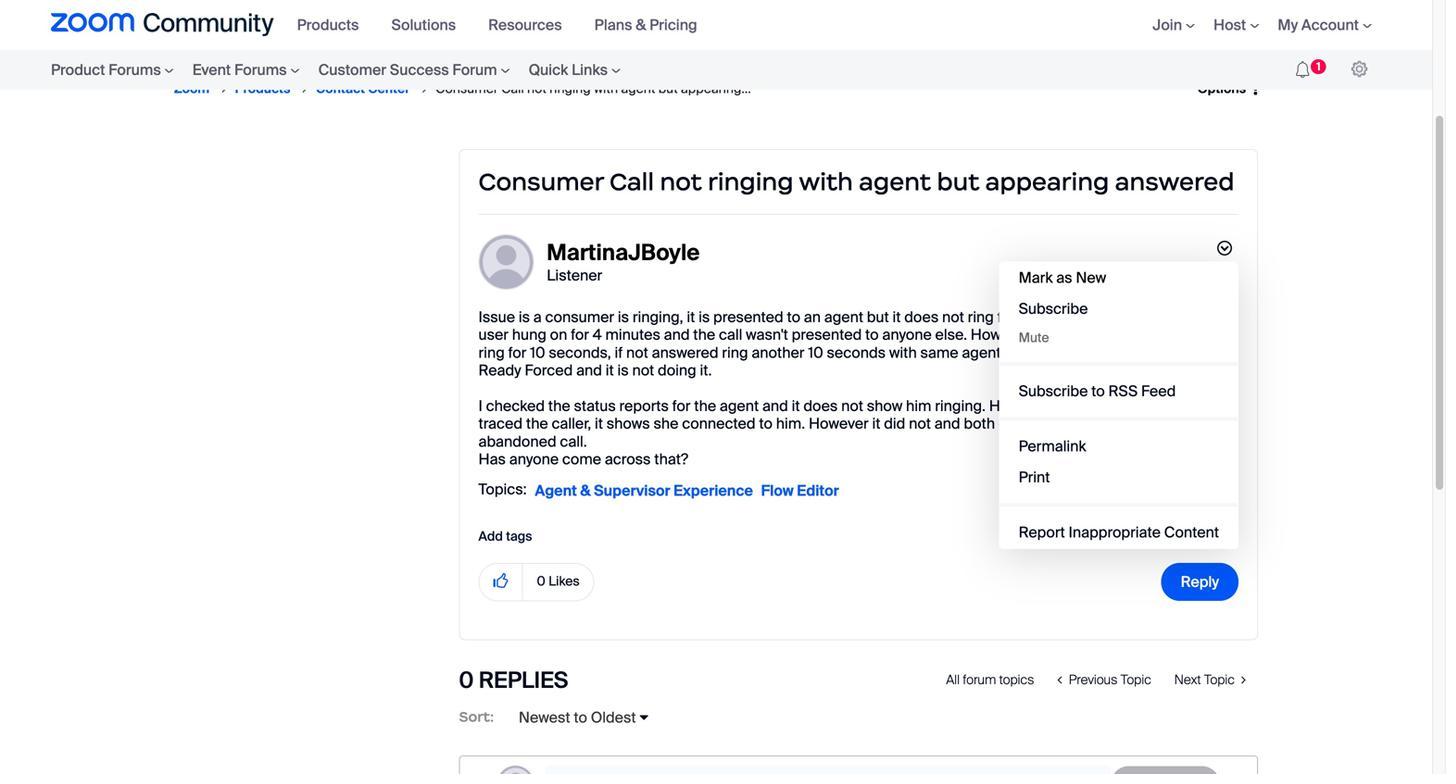 Task type: describe. For each thing, give the bounding box(es) containing it.
did
[[884, 414, 906, 434]]

ready
[[479, 361, 521, 381]]

but inside issue is a consumer is ringing, it is presented to an agent but it does not ring for him so he cannot answer it, the user hung on for 4 minutes and the call wasn't presented to anyone else. however we have it set that it should ring for 10 seconds, if not answered ring another 10 seconds with same agent and then it should put him on not ready forced and it is not doing it.
[[867, 308, 889, 327]]

customer
[[318, 60, 387, 80]]

host link
[[1214, 15, 1260, 35]]

does inside issue is a consumer is ringing, it is presented to an agent but it does not ring for him so he cannot answer it, the user hung on for 4 minutes and the call wasn't presented to anyone else. however we have it set that it should ring for 10 seconds, if not answered ring another 10 seconds with same agent and then it should put him on not ready forced and it is not doing it.
[[905, 308, 939, 327]]

replies
[[479, 667, 568, 695]]

quick links
[[529, 60, 608, 80]]

event forums link
[[183, 50, 309, 90]]

call for consumer call not ringing with agent but appearing...
[[502, 80, 524, 97]]

as inside i checked the status reports for the agent and it does not show him ringing. however i checked the logs and traced the caller, it shows she connected to him. however it did not and both consumer calls were classed as an abandoned call. has anyone come across that?
[[1200, 414, 1216, 434]]

reply
[[1181, 573, 1220, 592]]

product forums
[[51, 60, 161, 80]]

it right that
[[1160, 325, 1168, 345]]

menu bar containing product forums
[[14, 50, 667, 90]]

tags
[[506, 528, 532, 545]]

another
[[752, 343, 805, 363]]

contact
[[316, 80, 365, 97]]

same
[[921, 343, 959, 363]]

agent & supervisor experience link
[[535, 478, 753, 504]]

0 replies
[[459, 667, 568, 695]]

plans & pricing
[[595, 15, 698, 35]]

links
[[572, 60, 608, 80]]

all forum topics
[[947, 672, 1035, 689]]

and left both
[[935, 414, 961, 434]]

1
[[1317, 59, 1321, 74]]

cannot
[[1089, 308, 1137, 327]]

agent inside i checked the status reports for the agent and it does not show him ringing. however i checked the logs and traced the caller, it shows she connected to him. however it did not and both consumer calls were classed as an abandoned call. has anyone come across that?
[[720, 397, 759, 416]]

and left if in the left of the page
[[577, 361, 602, 381]]

call.
[[560, 432, 587, 452]]

next topic link
[[1163, 663, 1259, 698]]

has
[[479, 450, 506, 469]]

report inappropriate content
[[1019, 523, 1220, 543]]

however inside issue is a consumer is ringing, it is presented to an agent but it does not ring for him so he cannot answer it, the user hung on for 4 minutes and the call wasn't presented to anyone else. however we have it set that it should ring for 10 seconds, if not answered ring another 10 seconds with same agent and then it should put him on not ready forced and it is not doing it.
[[971, 325, 1031, 345]]

4
[[593, 325, 602, 345]]

ringing.
[[935, 397, 986, 416]]

martinajboyle link
[[547, 239, 700, 267]]

is down minutes
[[618, 361, 629, 381]]

however right him.
[[809, 414, 869, 434]]

join link
[[1153, 15, 1196, 35]]

dropdown menu items list
[[1000, 262, 1239, 550]]

success
[[390, 60, 449, 80]]

flow editor link
[[762, 478, 839, 504]]

menu bar containing products
[[288, 0, 721, 50]]

ringing for appearing
[[708, 167, 794, 197]]

for inside i checked the status reports for the agent and it does not show him ringing. however i checked the logs and traced the caller, it shows she connected to him. however it did not and both consumer calls were classed as an abandoned call. has anyone come across that?
[[673, 397, 691, 416]]

forums for event forums
[[234, 60, 287, 80]]

so
[[1049, 308, 1065, 327]]

list containing zoom
[[174, 65, 1186, 112]]

previous topic link
[[1046, 663, 1164, 698]]

my account link
[[1278, 15, 1373, 35]]

contact center link
[[316, 80, 410, 97]]

appearing...
[[681, 80, 751, 97]]

it right the then
[[1069, 343, 1077, 363]]

he
[[1069, 308, 1086, 327]]

quick links link
[[520, 50, 630, 90]]

solutions link
[[392, 15, 470, 35]]

1 10 from the left
[[530, 343, 546, 363]]

join
[[1153, 15, 1183, 35]]

11:59
[[1187, 260, 1216, 277]]

resources
[[489, 15, 562, 35]]

then
[[1034, 343, 1065, 363]]

resources link
[[489, 15, 576, 35]]

experience
[[674, 481, 753, 501]]

1 horizontal spatial on
[[1184, 343, 1202, 363]]

0 likes
[[537, 573, 580, 590]]

product forums link
[[51, 50, 183, 90]]

it left set
[[1093, 325, 1102, 345]]

list item inside dropdown menu items list
[[1001, 325, 1238, 352]]

products for the right products link
[[297, 15, 359, 35]]

content
[[1165, 523, 1220, 543]]

plans
[[595, 15, 633, 35]]

0 horizontal spatial should
[[1080, 343, 1126, 363]]

all forum topics link
[[935, 663, 1047, 698]]

2 i from the left
[[1053, 397, 1057, 416]]

host
[[1214, 15, 1247, 35]]

is right 4
[[618, 308, 629, 327]]

2 checked from the left
[[1061, 397, 1119, 416]]

to left same
[[866, 325, 879, 345]]

2 horizontal spatial ring
[[968, 308, 994, 327]]

across
[[605, 450, 651, 469]]

connected
[[682, 414, 756, 434]]

1 horizontal spatial products link
[[297, 15, 373, 35]]

am
[[1219, 260, 1239, 277]]

call for consumer call not ringing with agent but appearing answered
[[610, 167, 654, 197]]

13
[[1172, 260, 1185, 277]]

status
[[574, 397, 616, 416]]

print link
[[1001, 463, 1238, 494]]

an inside i checked the status reports for the agent and it does not show him ringing. however i checked the logs and traced the caller, it shows she connected to him. however it did not and both consumer calls were classed as an abandoned call. has anyone come across that?
[[1219, 414, 1236, 434]]

caller,
[[552, 414, 591, 434]]

12-
[[1155, 260, 1172, 277]]

and down another
[[763, 397, 789, 416]]

to inside dropdown menu items list
[[1092, 382, 1105, 402]]

0 for 0 likes
[[537, 573, 546, 590]]

inappropriate
[[1069, 523, 1161, 543]]

account
[[1302, 15, 1360, 35]]

consumer call not ringing with agent but appearing answered
[[479, 167, 1235, 197]]

show
[[867, 397, 903, 416]]

consumer call not ringing with agent but appearing...
[[436, 80, 751, 97]]

shows
[[607, 414, 650, 434]]

classed
[[1143, 414, 1196, 434]]

newest to oldest
[[519, 709, 636, 728]]

0 for 0 replies
[[459, 667, 474, 695]]

consumer for consumer call not ringing with agent but appearing answered
[[479, 167, 604, 197]]

0 horizontal spatial on
[[550, 325, 568, 345]]

1 checked from the left
[[486, 397, 545, 416]]

rss
[[1109, 382, 1138, 402]]

1 horizontal spatial presented
[[792, 325, 862, 345]]

likes
[[549, 573, 580, 590]]

subscribe to rss feed
[[1019, 382, 1176, 402]]

event forums
[[193, 60, 287, 80]]

forced
[[525, 361, 573, 381]]

it left did
[[873, 414, 881, 434]]

answer
[[1140, 308, 1189, 327]]

customer success forum
[[318, 60, 497, 80]]

permalink link
[[1001, 432, 1238, 463]]

it down another
[[792, 397, 800, 416]]

user
[[479, 325, 509, 345]]

topic for next topic
[[1205, 672, 1235, 689]]



Task type: locate. For each thing, give the bounding box(es) containing it.
it
[[687, 308, 695, 327], [893, 308, 901, 327], [1093, 325, 1102, 345], [1160, 325, 1168, 345], [1069, 343, 1077, 363], [606, 361, 614, 381], [792, 397, 800, 416], [595, 414, 603, 434], [873, 414, 881, 434]]

1 horizontal spatial an
[[1219, 414, 1236, 434]]

add
[[479, 528, 503, 545]]

him left 'so'
[[1020, 308, 1045, 327]]

1 vertical spatial consumer
[[479, 167, 604, 197]]

consumer up martinajboyle "image" on the left
[[479, 167, 604, 197]]

consumer for consumer call not ringing with agent but appearing...
[[436, 80, 498, 97]]

2 horizontal spatial with
[[890, 343, 917, 363]]

mark as new link
[[1001, 263, 1238, 294]]

presented up another
[[714, 308, 784, 327]]

to inside "dropdown button"
[[574, 709, 588, 728]]

0 horizontal spatial as
[[1057, 268, 1073, 288]]

0 horizontal spatial an
[[804, 308, 821, 327]]

1 vertical spatial products
[[235, 80, 290, 97]]

anyone inside i checked the status reports for the agent and it does not show him ringing. however i checked the logs and traced the caller, it shows she connected to him. however it did not and both consumer calls were classed as an abandoned call. has anyone come across that?
[[509, 450, 559, 469]]

i left calls on the right of the page
[[1053, 397, 1057, 416]]

1 vertical spatial does
[[804, 397, 838, 416]]

call down resources
[[502, 80, 524, 97]]

1 subscribe from the top
[[1019, 299, 1088, 319]]

0 vertical spatial &
[[636, 15, 646, 35]]

0 vertical spatial subscribe
[[1019, 299, 1088, 319]]

1 horizontal spatial with
[[799, 167, 853, 197]]

customer success forum link
[[309, 50, 520, 90]]

call
[[719, 325, 743, 345]]

subscribe for subscribe to rss feed
[[1019, 382, 1088, 402]]

0 vertical spatial list
[[174, 65, 1186, 112]]

products link up customer
[[297, 15, 373, 35]]

on
[[550, 325, 568, 345], [1184, 343, 1202, 363]]

1 horizontal spatial products
[[297, 15, 359, 35]]

it right the "ringing,"
[[687, 308, 695, 327]]

plans & pricing link
[[595, 15, 711, 35]]

& right agent at the bottom
[[581, 481, 591, 501]]

10 right another
[[808, 343, 824, 363]]

presented right wasn't
[[792, 325, 862, 345]]

however
[[971, 325, 1031, 345], [990, 397, 1050, 416], [809, 414, 869, 434]]

she
[[654, 414, 679, 434]]

oldest
[[591, 709, 636, 728]]

0 vertical spatial does
[[905, 308, 939, 327]]

it left else.
[[893, 308, 901, 327]]

topic right next
[[1205, 672, 1235, 689]]

quick
[[529, 60, 568, 80]]

1 vertical spatial but
[[937, 167, 980, 197]]

2 vertical spatial but
[[867, 308, 889, 327]]

him right did
[[906, 397, 932, 416]]

not
[[527, 80, 547, 97], [660, 167, 702, 197], [943, 308, 965, 327], [627, 343, 649, 363], [632, 361, 655, 381], [842, 397, 864, 416], [909, 414, 931, 434]]

add tags
[[479, 528, 532, 545]]

1 vertical spatial ringing
[[708, 167, 794, 197]]

i checked the status reports for the agent and it does not show him ringing. however i checked the logs and traced the caller, it shows she connected to him. however it did not and both consumer calls were classed as an abandoned call. has anyone come across that?
[[479, 397, 1236, 469]]

it right the caller, at the left
[[595, 414, 603, 434]]

traced
[[479, 414, 523, 434]]

0 horizontal spatial products link
[[235, 80, 290, 97]]

forums down community.title image
[[109, 60, 161, 80]]

i down ready
[[479, 397, 483, 416]]

hung
[[512, 325, 547, 345]]

but for appearing
[[937, 167, 980, 197]]

1 horizontal spatial ring
[[722, 343, 748, 363]]

however up permalink
[[990, 397, 1050, 416]]

list
[[174, 65, 1186, 112], [479, 478, 1239, 504]]

both
[[964, 414, 995, 434]]

0 horizontal spatial ring
[[479, 343, 505, 363]]

mark
[[1019, 268, 1053, 288]]

0 vertical spatial ringing
[[550, 80, 591, 97]]

new
[[1076, 268, 1107, 288]]

however left we on the top of page
[[971, 325, 1031, 345]]

0 vertical spatial an
[[804, 308, 821, 327]]

1 horizontal spatial ringing
[[708, 167, 794, 197]]

products link
[[297, 15, 373, 35], [235, 80, 290, 97]]

1 i from the left
[[479, 397, 483, 416]]

does
[[905, 308, 939, 327], [804, 397, 838, 416]]

0 horizontal spatial call
[[502, 80, 524, 97]]

print
[[1019, 468, 1050, 488]]

1 vertical spatial with
[[799, 167, 853, 197]]

0 horizontal spatial him
[[906, 397, 932, 416]]

& right the plans
[[636, 15, 646, 35]]

2 horizontal spatial him
[[1156, 343, 1181, 363]]

menu bar containing join
[[1125, 0, 1382, 50]]

0 vertical spatial him
[[1020, 308, 1045, 327]]

on left not
[[1184, 343, 1202, 363]]

presented
[[714, 308, 784, 327], [792, 325, 862, 345]]

ring down issue
[[479, 343, 505, 363]]

1 vertical spatial him
[[1156, 343, 1181, 363]]

1 vertical spatial list
[[479, 478, 1239, 504]]

1 horizontal spatial should
[[1172, 325, 1218, 345]]

1 horizontal spatial consumer
[[999, 414, 1068, 434]]

1 vertical spatial subscribe
[[1019, 382, 1088, 402]]

0 vertical spatial consumer
[[436, 80, 498, 97]]

previous
[[1069, 672, 1118, 689]]

and
[[664, 325, 690, 345], [1005, 343, 1031, 363], [577, 361, 602, 381], [763, 397, 789, 416], [1181, 397, 1207, 416], [935, 414, 961, 434]]

an right classed on the bottom
[[1219, 414, 1236, 434]]

mark as new
[[1019, 268, 1107, 288]]

martinajboyle listener
[[547, 239, 700, 285]]

if
[[615, 343, 623, 363]]

0 left likes
[[537, 573, 546, 590]]

an
[[804, 308, 821, 327], [1219, 414, 1236, 434]]

to inside i checked the status reports for the agent and it does not show him ringing. however i checked the logs and traced the caller, it shows she connected to him. however it did not and both consumer calls were classed as an abandoned call. has anyone come across that?
[[759, 414, 773, 434]]

0 horizontal spatial does
[[804, 397, 838, 416]]

logs
[[1149, 397, 1178, 416]]

1 vertical spatial products link
[[235, 80, 290, 97]]

a
[[534, 308, 542, 327]]

1 topic from the left
[[1121, 672, 1152, 689]]

products
[[297, 15, 359, 35], [235, 80, 290, 97]]

with for appearing
[[799, 167, 853, 197]]

put
[[1130, 343, 1152, 363]]

0 vertical spatial 0
[[537, 573, 546, 590]]

1 vertical spatial call
[[610, 167, 654, 197]]

permalink
[[1019, 437, 1087, 457]]

report
[[1019, 523, 1066, 543]]

products link down 'event forums'
[[235, 80, 290, 97]]

but left appearing...
[[659, 80, 678, 97]]

product
[[51, 60, 105, 80]]

0
[[537, 573, 546, 590], [459, 667, 474, 695]]

appearing
[[986, 167, 1110, 197]]

0 vertical spatial anyone
[[883, 325, 932, 345]]

consumer up permalink
[[999, 414, 1068, 434]]

1 horizontal spatial does
[[905, 308, 939, 327]]

1 vertical spatial consumer
[[999, 414, 1068, 434]]

as left new
[[1057, 268, 1073, 288]]

1 horizontal spatial &
[[636, 15, 646, 35]]

anyone up agent at the bottom
[[509, 450, 559, 469]]

zoom
[[174, 80, 210, 97]]

products for products link to the left
[[235, 80, 290, 97]]

0 vertical spatial call
[[502, 80, 524, 97]]

but up seconds
[[867, 308, 889, 327]]

1 horizontal spatial anyone
[[883, 325, 932, 345]]

topics: agent & supervisor experience flow editor
[[479, 480, 839, 501]]

‎2023-
[[1119, 260, 1155, 277]]

center
[[368, 80, 410, 97]]

1 horizontal spatial him
[[1020, 308, 1045, 327]]

ring right it.
[[722, 343, 748, 363]]

seconds,
[[549, 343, 611, 363]]

but for appearing...
[[659, 80, 678, 97]]

does left show
[[804, 397, 838, 416]]

1 horizontal spatial call
[[610, 167, 654, 197]]

next
[[1175, 672, 1202, 689]]

subscribe up we on the top of page
[[1019, 299, 1088, 319]]

to up another
[[787, 308, 801, 327]]

anyone
[[883, 325, 932, 345], [509, 450, 559, 469]]

ringing for appearing...
[[550, 80, 591, 97]]

2 subscribe from the top
[[1019, 382, 1088, 402]]

&
[[636, 15, 646, 35], [581, 481, 591, 501]]

products up customer
[[297, 15, 359, 35]]

call
[[502, 80, 524, 97], [610, 167, 654, 197]]

0 horizontal spatial 0
[[459, 667, 474, 695]]

to left oldest
[[574, 709, 588, 728]]

list down i checked the status reports for the agent and it does not show him ringing. however i checked the logs and traced the caller, it shows she connected to him. however it did not and both consumer calls were classed as an abandoned call. has anyone come across that?
[[479, 478, 1239, 504]]

answered down the "ringing,"
[[652, 343, 719, 363]]

0 vertical spatial as
[[1057, 268, 1073, 288]]

him inside i checked the status reports for the agent and it does not show him ringing. however i checked the logs and traced the caller, it shows she connected to him. however it did not and both consumer calls were classed as an abandoned call. has anyone come across that?
[[906, 397, 932, 416]]

ringing
[[550, 80, 591, 97], [708, 167, 794, 197]]

10 down "a"
[[530, 343, 546, 363]]

subscribe link
[[1001, 294, 1238, 325]]

0 horizontal spatial ringing
[[550, 80, 591, 97]]

topic right previous
[[1121, 672, 1152, 689]]

products inside menu bar
[[297, 15, 359, 35]]

subscribe to rss feed link
[[1001, 377, 1238, 407]]

1 vertical spatial an
[[1219, 414, 1236, 434]]

calls
[[1072, 414, 1103, 434]]

2 forums from the left
[[234, 60, 287, 80]]

anyone inside issue is a consumer is ringing, it is presented to an agent but it does not ring for him so he cannot answer it, the user hung on for 4 minutes and the call wasn't presented to anyone else. however we have it set that it should ring for 10 seconds, if not answered ring another 10 seconds with same agent and then it should put him on not ready forced and it is not doing it.
[[883, 325, 932, 345]]

listener
[[547, 266, 603, 285]]

forums
[[109, 60, 161, 80], [234, 60, 287, 80]]

consumer down "forum"
[[436, 80, 498, 97]]

1 forums from the left
[[109, 60, 161, 80]]

0 horizontal spatial &
[[581, 481, 591, 501]]

1 vertical spatial answered
[[652, 343, 719, 363]]

1 horizontal spatial topic
[[1205, 672, 1235, 689]]

to left him.
[[759, 414, 773, 434]]

list item
[[1001, 325, 1238, 352]]

consumer inside i checked the status reports for the agent and it does not show him ringing. however i checked the logs and traced the caller, it shows she connected to him. however it did not and both consumer calls were classed as an abandoned call. has anyone come across that?
[[999, 414, 1068, 434]]

an right wasn't
[[804, 308, 821, 327]]

products down 'event forums'
[[235, 80, 290, 97]]

answered up 13
[[1116, 167, 1235, 197]]

1 horizontal spatial 10
[[808, 343, 824, 363]]

list containing topics:
[[479, 478, 1239, 504]]

does up same
[[905, 308, 939, 327]]

0 horizontal spatial forums
[[109, 60, 161, 80]]

& inside menu bar
[[636, 15, 646, 35]]

subscribe
[[1019, 299, 1088, 319], [1019, 382, 1088, 402]]

0 horizontal spatial topic
[[1121, 672, 1152, 689]]

as inside dropdown menu items list
[[1057, 268, 1073, 288]]

but left appearing
[[937, 167, 980, 197]]

ringing,
[[633, 308, 684, 327]]

martinajboyle image
[[479, 234, 534, 290]]

menu bar
[[288, 0, 721, 50], [1125, 0, 1382, 50], [14, 50, 667, 90]]

2 10 from the left
[[808, 343, 824, 363]]

should
[[1172, 325, 1218, 345], [1080, 343, 1126, 363]]

0 horizontal spatial but
[[659, 80, 678, 97]]

is left call
[[699, 308, 710, 327]]

topic for previous topic
[[1121, 672, 1152, 689]]

0 horizontal spatial checked
[[486, 397, 545, 416]]

next topic
[[1175, 672, 1235, 689]]

answered inside issue is a consumer is ringing, it is presented to an agent but it does not ring for him so he cannot answer it, the user hung on for 4 minutes and the call wasn't presented to anyone else. however we have it set that it should ring for 10 seconds, if not answered ring another 10 seconds with same agent and then it should put him on not ready forced and it is not doing it.
[[652, 343, 719, 363]]

1 horizontal spatial but
[[867, 308, 889, 327]]

1 vertical spatial 0
[[459, 667, 474, 695]]

terryturtle85 image
[[1352, 61, 1368, 77]]

0 horizontal spatial presented
[[714, 308, 784, 327]]

community.title image
[[51, 13, 274, 37]]

all
[[947, 672, 960, 689]]

and left we on the top of page
[[1005, 343, 1031, 363]]

doing
[[658, 361, 697, 381]]

0 vertical spatial products link
[[297, 15, 373, 35]]

consumer up seconds,
[[545, 308, 615, 327]]

list down pricing
[[174, 65, 1186, 112]]

but
[[659, 80, 678, 97], [937, 167, 980, 197], [867, 308, 889, 327]]

him.
[[776, 414, 806, 434]]

0 horizontal spatial anyone
[[509, 450, 559, 469]]

feed
[[1142, 382, 1176, 402]]

2 horizontal spatial but
[[937, 167, 980, 197]]

does inside i checked the status reports for the agent and it does not show him ringing. however i checked the logs and traced the caller, it shows she connected to him. however it did not and both consumer calls were classed as an abandoned call. has anyone come across that?
[[804, 397, 838, 416]]

call up martinajboyle link at left
[[610, 167, 654, 197]]

1 vertical spatial as
[[1200, 414, 1216, 434]]

that?
[[655, 450, 689, 469]]

10
[[530, 343, 546, 363], [808, 343, 824, 363]]

forums for product forums
[[109, 60, 161, 80]]

is left "a"
[[519, 308, 530, 327]]

event
[[193, 60, 231, 80]]

ring right else.
[[968, 308, 994, 327]]

with for appearing...
[[594, 80, 618, 97]]

with inside issue is a consumer is ringing, it is presented to an agent but it does not ring for him so he cannot answer it, the user hung on for 4 minutes and the call wasn't presented to anyone else. however we have it set that it should ring for 10 seconds, if not answered ring another 10 seconds with same agent and then it should put him on not ready forced and it is not doing it.
[[890, 343, 917, 363]]

1 vertical spatial anyone
[[509, 450, 559, 469]]

0 vertical spatial products
[[297, 15, 359, 35]]

should down cannot
[[1080, 343, 1126, 363]]

forums right event on the top of the page
[[234, 60, 287, 80]]

else.
[[936, 325, 968, 345]]

2 vertical spatial with
[[890, 343, 917, 363]]

it left if in the left of the page
[[606, 361, 614, 381]]

that
[[1130, 325, 1157, 345]]

sort:
[[459, 709, 494, 726]]

as right classed on the bottom
[[1200, 414, 1216, 434]]

0 vertical spatial consumer
[[545, 308, 615, 327]]

0 horizontal spatial i
[[479, 397, 483, 416]]

2 topic from the left
[[1205, 672, 1235, 689]]

1 horizontal spatial 0
[[537, 573, 546, 590]]

1 horizontal spatial checked
[[1061, 397, 1119, 416]]

0 horizontal spatial consumer
[[545, 308, 615, 327]]

reply link
[[1162, 563, 1239, 602]]

subscribe for subscribe
[[1019, 299, 1088, 319]]

to left rss on the right of the page
[[1092, 382, 1105, 402]]

1 horizontal spatial i
[[1053, 397, 1057, 416]]

anyone left else.
[[883, 325, 932, 345]]

consumer inside issue is a consumer is ringing, it is presented to an agent but it does not ring for him so he cannot answer it, the user hung on for 4 minutes and the call wasn't presented to anyone else. however we have it set that it should ring for 10 seconds, if not answered ring another 10 seconds with same agent and then it should put him on not ready forced and it is not doing it.
[[545, 308, 615, 327]]

0 horizontal spatial products
[[235, 80, 290, 97]]

0 vertical spatial answered
[[1116, 167, 1235, 197]]

and right logs
[[1181, 397, 1207, 416]]

and up doing
[[664, 325, 690, 345]]

him right put
[[1156, 343, 1181, 363]]

an inside issue is a consumer is ringing, it is presented to an agent but it does not ring for him so he cannot answer it, the user hung on for 4 minutes and the call wasn't presented to anyone else. however we have it set that it should ring for 10 seconds, if not answered ring another 10 seconds with same agent and then it should put him on not ready forced and it is not doing it.
[[804, 308, 821, 327]]

0 up sort:
[[459, 667, 474, 695]]

0 horizontal spatial answered
[[652, 343, 719, 363]]

1 vertical spatial &
[[581, 481, 591, 501]]

on right "a"
[[550, 325, 568, 345]]

minutes
[[606, 325, 661, 345]]

should right that
[[1172, 325, 1218, 345]]

1 horizontal spatial forums
[[234, 60, 287, 80]]

2 vertical spatial him
[[906, 397, 932, 416]]

subscribe down the then
[[1019, 382, 1088, 402]]

seconds
[[827, 343, 886, 363]]

it,
[[1193, 308, 1205, 327]]

1 horizontal spatial as
[[1200, 414, 1216, 434]]

to
[[787, 308, 801, 327], [866, 325, 879, 345], [1092, 382, 1105, 402], [759, 414, 773, 434], [574, 709, 588, 728]]

0 horizontal spatial 10
[[530, 343, 546, 363]]

supervisor
[[594, 481, 671, 501]]

1 horizontal spatial answered
[[1116, 167, 1235, 197]]

issue
[[479, 308, 515, 327]]

0 horizontal spatial with
[[594, 80, 618, 97]]

0 vertical spatial but
[[659, 80, 678, 97]]

0 vertical spatial with
[[594, 80, 618, 97]]

ring
[[968, 308, 994, 327], [479, 343, 505, 363], [722, 343, 748, 363]]

& inside topics: agent & supervisor experience flow editor
[[581, 481, 591, 501]]



Task type: vqa. For each thing, say whether or not it's contained in the screenshot.
but to the middle
yes



